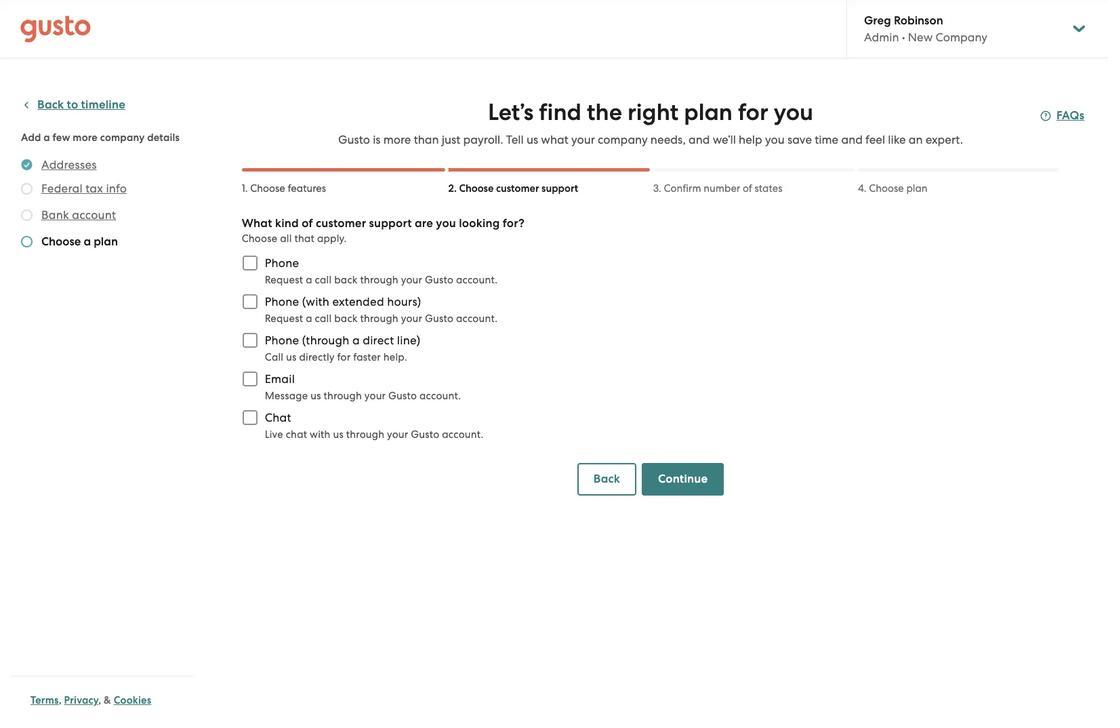 Task type: locate. For each thing, give the bounding box(es) containing it.
2 request from the top
[[265, 313, 303, 325]]

features
[[288, 182, 326, 195]]

check image left bank
[[21, 210, 33, 221]]

back inside button
[[37, 98, 64, 112]]

choose up what
[[250, 182, 285, 195]]

customer up for? at the top left of the page
[[496, 182, 539, 195]]

plan down an
[[907, 182, 928, 195]]

0 vertical spatial phone
[[265, 256, 299, 270]]

request a call back through your gusto account. up direct
[[265, 313, 498, 325]]

0 vertical spatial support
[[542, 182, 579, 195]]

is
[[373, 133, 381, 146]]

message
[[265, 390, 308, 402]]

chat
[[265, 411, 291, 424]]

2 vertical spatial you
[[436, 216, 456, 231]]

,
[[59, 694, 62, 707], [98, 694, 101, 707]]

2 vertical spatial phone
[[265, 334, 299, 347]]

request a call back through your gusto account.
[[265, 274, 498, 286], [265, 313, 498, 325]]

help
[[739, 133, 763, 146]]

live chat with us through your gusto account.
[[265, 429, 484, 441]]

1 horizontal spatial for
[[738, 98, 769, 126]]

directly
[[299, 351, 335, 363]]

terms link
[[31, 694, 59, 707]]

1 vertical spatial you
[[766, 133, 785, 146]]

phone left the (with
[[265, 295, 299, 309]]

back
[[334, 274, 358, 286], [334, 313, 358, 325]]

check image down circle check image
[[21, 183, 33, 195]]

1 and from the left
[[689, 133, 710, 146]]

choose down bank
[[41, 235, 81, 249]]

1 horizontal spatial of
[[743, 182, 753, 195]]

a left few
[[44, 132, 50, 144]]

choose down what
[[242, 233, 278, 245]]

0 vertical spatial plan
[[684, 98, 733, 126]]

call down the (with
[[315, 313, 332, 325]]

0 horizontal spatial company
[[100, 132, 145, 144]]

0 vertical spatial request
[[265, 274, 303, 286]]

request a call back through your gusto account. up extended on the left top of page
[[265, 274, 498, 286]]

3 phone from the top
[[265, 334, 299, 347]]

save
[[788, 133, 812, 146]]

1 vertical spatial request a call back through your gusto account.
[[265, 313, 498, 325]]

and left we'll
[[689, 133, 710, 146]]

check image left choose a plan
[[21, 236, 33, 247]]

1 vertical spatial back
[[334, 313, 358, 325]]

for?
[[503, 216, 525, 231]]

needs,
[[651, 133, 686, 146]]

support left are on the top left of page
[[369, 216, 412, 231]]

home image
[[20, 15, 91, 42]]

support down what
[[542, 182, 579, 195]]

0 vertical spatial you
[[774, 98, 814, 126]]

you for are
[[436, 216, 456, 231]]

request up the (with
[[265, 274, 303, 286]]

payroll.
[[463, 133, 504, 146]]

0 horizontal spatial plan
[[94, 235, 118, 249]]

than
[[414, 133, 439, 146]]

check image
[[21, 183, 33, 195], [21, 210, 33, 221], [21, 236, 33, 247]]

live
[[265, 429, 283, 441]]

, left 'privacy' link
[[59, 694, 62, 707]]

your inside let's find the right plan for you gusto is more than just payroll. tell us what your company needs, and we'll help you save time and feel like an expert.
[[572, 133, 595, 146]]

choose up 'looking'
[[459, 182, 494, 195]]

1 call from the top
[[315, 274, 332, 286]]

your
[[572, 133, 595, 146], [401, 274, 423, 286], [401, 313, 423, 325], [365, 390, 386, 402], [387, 429, 408, 441]]

1 back from the top
[[334, 274, 358, 286]]

0 horizontal spatial and
[[689, 133, 710, 146]]

apply.
[[317, 233, 347, 245]]

your up live chat with us through your gusto account.
[[365, 390, 386, 402]]

you inside what kind of customer support are you looking for? choose all that apply.
[[436, 216, 456, 231]]

through down message us through your gusto account.
[[346, 429, 385, 441]]

through for phone
[[360, 274, 399, 286]]

gusto
[[338, 133, 370, 146], [425, 274, 454, 286], [425, 313, 454, 325], [389, 390, 417, 402], [411, 429, 440, 441]]

help.
[[384, 351, 407, 363]]

more right few
[[73, 132, 98, 144]]

your down hours)
[[401, 313, 423, 325]]

for inside let's find the right plan for you gusto is more than just payroll. tell us what your company needs, and we'll help you save time and feel like an expert.
[[738, 98, 769, 126]]

Phone (through a direct line) checkbox
[[235, 325, 265, 355]]

phone
[[265, 256, 299, 270], [265, 295, 299, 309], [265, 334, 299, 347]]

back to timeline button
[[21, 97, 125, 113]]

1 vertical spatial support
[[369, 216, 412, 231]]

are
[[415, 216, 433, 231]]

company
[[100, 132, 145, 144], [598, 133, 648, 146]]

feel
[[866, 133, 886, 146]]

plan
[[684, 98, 733, 126], [907, 182, 928, 195], [94, 235, 118, 249]]

account. for phone
[[456, 274, 498, 286]]

2 call from the top
[[315, 313, 332, 325]]

1 horizontal spatial company
[[598, 133, 648, 146]]

choose inside list
[[41, 235, 81, 249]]

Chat checkbox
[[235, 403, 265, 433]]

us right the message
[[311, 390, 321, 402]]

(with
[[302, 295, 330, 309]]

you right "help"
[[766, 133, 785, 146]]

1 request a call back through your gusto account. from the top
[[265, 274, 498, 286]]

bank
[[41, 208, 69, 222]]

choose for choose plan
[[869, 182, 904, 195]]

a up faster
[[353, 334, 360, 347]]

, left &
[[98, 694, 101, 707]]

company down the
[[598, 133, 648, 146]]

1 , from the left
[[59, 694, 62, 707]]

company down timeline
[[100, 132, 145, 144]]

for down phone (through a direct line)
[[337, 351, 351, 363]]

1 vertical spatial customer
[[316, 216, 366, 231]]

plan up we'll
[[684, 98, 733, 126]]

bank account
[[41, 208, 116, 222]]

customer inside what kind of customer support are you looking for? choose all that apply.
[[316, 216, 366, 231]]

choose features
[[250, 182, 326, 195]]

0 vertical spatial request a call back through your gusto account.
[[265, 274, 498, 286]]

through down call us directly for faster help.
[[324, 390, 362, 402]]

more
[[73, 132, 98, 144], [384, 133, 411, 146]]

customer up apply. at the top of page
[[316, 216, 366, 231]]

tax
[[86, 182, 103, 195]]

all
[[280, 233, 292, 245]]

of inside what kind of customer support are you looking for? choose all that apply.
[[302, 216, 313, 231]]

(through
[[302, 334, 350, 347]]

1 vertical spatial of
[[302, 216, 313, 231]]

cookies button
[[114, 692, 151, 709]]

you up save
[[774, 98, 814, 126]]

2 back from the top
[[334, 313, 358, 325]]

you right are on the top left of page
[[436, 216, 456, 231]]

your down message us through your gusto account.
[[387, 429, 408, 441]]

that
[[295, 233, 315, 245]]

0 vertical spatial customer
[[496, 182, 539, 195]]

us right with at the left of page
[[333, 429, 344, 441]]

direct
[[363, 334, 394, 347]]

choose down like
[[869, 182, 904, 195]]

of for kind
[[302, 216, 313, 231]]

and
[[689, 133, 710, 146], [842, 133, 863, 146]]

0 vertical spatial check image
[[21, 183, 33, 195]]

add
[[21, 132, 41, 144]]

0 horizontal spatial for
[[337, 351, 351, 363]]

back down 'phone (with extended hours)'
[[334, 313, 358, 325]]

through up direct
[[360, 313, 399, 325]]

back inside button
[[594, 472, 621, 486]]

1 horizontal spatial plan
[[684, 98, 733, 126]]

1 horizontal spatial support
[[542, 182, 579, 195]]

customer
[[496, 182, 539, 195], [316, 216, 366, 231]]

2 request a call back through your gusto account. from the top
[[265, 313, 498, 325]]

1 horizontal spatial customer
[[496, 182, 539, 195]]

call
[[265, 351, 284, 363]]

through up extended on the left top of page
[[360, 274, 399, 286]]

2 phone from the top
[[265, 295, 299, 309]]

phone up call
[[265, 334, 299, 347]]

0 vertical spatial back
[[334, 274, 358, 286]]

let's
[[488, 98, 534, 126]]

call
[[315, 274, 332, 286], [315, 313, 332, 325]]

phone down all
[[265, 256, 299, 270]]

what
[[541, 133, 569, 146]]

1 vertical spatial back
[[594, 472, 621, 486]]

chat
[[286, 429, 307, 441]]

us right tell
[[527, 133, 538, 146]]

a
[[44, 132, 50, 144], [84, 235, 91, 249], [306, 274, 312, 286], [306, 313, 312, 325], [353, 334, 360, 347]]

1 vertical spatial phone
[[265, 295, 299, 309]]

phone (with extended hours)
[[265, 295, 421, 309]]

of up that
[[302, 216, 313, 231]]

0 vertical spatial back
[[37, 98, 64, 112]]

0 vertical spatial call
[[315, 274, 332, 286]]

0 horizontal spatial back
[[37, 98, 64, 112]]

2 , from the left
[[98, 694, 101, 707]]

a down account
[[84, 235, 91, 249]]

for up "help"
[[738, 98, 769, 126]]

account. for phone (with extended hours)
[[456, 313, 498, 325]]

circle check image
[[21, 157, 33, 173]]

you
[[774, 98, 814, 126], [766, 133, 785, 146], [436, 216, 456, 231]]

0 vertical spatial of
[[743, 182, 753, 195]]

1 horizontal spatial and
[[842, 133, 863, 146]]

back
[[37, 98, 64, 112], [594, 472, 621, 486]]

with
[[310, 429, 331, 441]]

1 request from the top
[[265, 274, 303, 286]]

&
[[104, 694, 111, 707]]

find
[[539, 98, 582, 126]]

1 check image from the top
[[21, 183, 33, 195]]

your for chat
[[387, 429, 408, 441]]

us
[[527, 133, 538, 146], [286, 351, 297, 363], [311, 390, 321, 402], [333, 429, 344, 441]]

plan down account
[[94, 235, 118, 249]]

request down the (with
[[265, 313, 303, 325]]

call up the (with
[[315, 274, 332, 286]]

2 check image from the top
[[21, 210, 33, 221]]

message us through your gusto account.
[[265, 390, 461, 402]]

1 horizontal spatial back
[[594, 472, 621, 486]]

cookies
[[114, 694, 151, 707]]

1 vertical spatial plan
[[907, 182, 928, 195]]

number
[[704, 182, 741, 195]]

faqs button
[[1041, 108, 1085, 124]]

0 horizontal spatial of
[[302, 216, 313, 231]]

for
[[738, 98, 769, 126], [337, 351, 351, 363]]

2 vertical spatial check image
[[21, 236, 33, 247]]

company
[[936, 31, 988, 44]]

looking
[[459, 216, 500, 231]]

through
[[360, 274, 399, 286], [360, 313, 399, 325], [324, 390, 362, 402], [346, 429, 385, 441]]

3 check image from the top
[[21, 236, 33, 247]]

and left feel
[[842, 133, 863, 146]]

1 vertical spatial check image
[[21, 210, 33, 221]]

1 horizontal spatial ,
[[98, 694, 101, 707]]

your up hours)
[[401, 274, 423, 286]]

your right what
[[572, 133, 595, 146]]

1 phone from the top
[[265, 256, 299, 270]]

gusto for phone (with extended hours)
[[425, 313, 454, 325]]

back up 'phone (with extended hours)'
[[334, 274, 358, 286]]

1 vertical spatial request
[[265, 313, 303, 325]]

0 horizontal spatial support
[[369, 216, 412, 231]]

addresses button
[[41, 157, 97, 173]]

2 vertical spatial plan
[[94, 235, 118, 249]]

0 horizontal spatial customer
[[316, 216, 366, 231]]

back for back
[[594, 472, 621, 486]]

1 vertical spatial call
[[315, 313, 332, 325]]

privacy
[[64, 694, 98, 707]]

gusto for phone
[[425, 274, 454, 286]]

0 vertical spatial for
[[738, 98, 769, 126]]

account. for chat
[[442, 429, 484, 441]]

of left states
[[743, 182, 753, 195]]

more right "is"
[[384, 133, 411, 146]]

phone for phone (through a direct line)
[[265, 334, 299, 347]]

terms , privacy , & cookies
[[31, 694, 151, 707]]

0 horizontal spatial ,
[[59, 694, 62, 707]]

1 horizontal spatial more
[[384, 133, 411, 146]]

choose a plan
[[41, 235, 118, 249]]



Task type: vqa. For each thing, say whether or not it's contained in the screenshot.
Payroll dropdown button
no



Task type: describe. For each thing, give the bounding box(es) containing it.
federal tax info button
[[41, 180, 127, 197]]

continue button
[[642, 463, 724, 496]]

Phone (with extended hours) checkbox
[[235, 287, 265, 317]]

•
[[902, 31, 906, 44]]

details
[[147, 132, 180, 144]]

plan inside list
[[94, 235, 118, 249]]

plan inside let's find the right plan for you gusto is more than just payroll. tell us what your company needs, and we'll help you save time and feel like an expert.
[[684, 98, 733, 126]]

request a call back through your gusto account. for phone
[[265, 274, 498, 286]]

you for for
[[774, 98, 814, 126]]

greg robinson admin • new company
[[865, 14, 988, 44]]

just
[[442, 133, 461, 146]]

check image for bank
[[21, 210, 33, 221]]

expert.
[[926, 133, 964, 146]]

bank account button
[[41, 207, 116, 223]]

through for chat
[[346, 429, 385, 441]]

federal
[[41, 182, 83, 195]]

choose a plan list
[[21, 157, 188, 253]]

call for phone
[[315, 274, 332, 286]]

admin
[[865, 31, 899, 44]]

choose for choose a plan
[[41, 235, 81, 249]]

an
[[909, 133, 923, 146]]

hours)
[[387, 295, 421, 309]]

back button
[[578, 463, 637, 496]]

terms
[[31, 694, 59, 707]]

request a call back through your gusto account. for phone (with extended hours)
[[265, 313, 498, 325]]

let's find the right plan for you gusto is more than just payroll. tell us what your company needs, and we'll help you save time and feel like an expert.
[[338, 98, 964, 146]]

states
[[755, 182, 783, 195]]

new
[[908, 31, 933, 44]]

robinson
[[894, 14, 944, 28]]

us right call
[[286, 351, 297, 363]]

a down the (with
[[306, 313, 312, 325]]

0 horizontal spatial more
[[73, 132, 98, 144]]

back for back to timeline
[[37, 98, 64, 112]]

2 horizontal spatial plan
[[907, 182, 928, 195]]

Email checkbox
[[235, 364, 265, 394]]

tell
[[506, 133, 524, 146]]

through for phone (with extended hours)
[[360, 313, 399, 325]]

phone (through a direct line)
[[265, 334, 421, 347]]

timeline
[[81, 98, 125, 112]]

to
[[67, 98, 78, 112]]

add a few more company details
[[21, 132, 180, 144]]

extended
[[333, 295, 384, 309]]

what kind of customer support are you looking for? choose all that apply.
[[242, 216, 525, 245]]

like
[[889, 133, 906, 146]]

more inside let's find the right plan for you gusto is more than just payroll. tell us what your company needs, and we'll help you save time and feel like an expert.
[[384, 133, 411, 146]]

choose for choose customer support
[[459, 182, 494, 195]]

2 and from the left
[[842, 133, 863, 146]]

company inside let's find the right plan for you gusto is more than just payroll. tell us what your company needs, and we'll help you save time and feel like an expert.
[[598, 133, 648, 146]]

account
[[72, 208, 116, 222]]

check image for federal
[[21, 183, 33, 195]]

phone for phone
[[265, 256, 299, 270]]

federal tax info
[[41, 182, 127, 195]]

back to timeline
[[37, 98, 125, 112]]

1 vertical spatial for
[[337, 351, 351, 363]]

faster
[[353, 351, 381, 363]]

kind
[[275, 216, 299, 231]]

back for phone (with extended hours)
[[334, 313, 358, 325]]

your for phone
[[401, 274, 423, 286]]

request for phone (with extended hours)
[[265, 313, 303, 325]]

what
[[242, 216, 272, 231]]

a inside "choose a plan" list
[[84, 235, 91, 249]]

choose customer support
[[459, 182, 579, 195]]

us inside let's find the right plan for you gusto is more than just payroll. tell us what your company needs, and we'll help you save time and feel like an expert.
[[527, 133, 538, 146]]

email
[[265, 372, 295, 386]]

right
[[628, 98, 679, 126]]

a up the (with
[[306, 274, 312, 286]]

time
[[815, 133, 839, 146]]

call for phone (with extended hours)
[[315, 313, 332, 325]]

we'll
[[713, 133, 736, 146]]

confirm
[[664, 182, 702, 195]]

phone for phone (with extended hours)
[[265, 295, 299, 309]]

line)
[[397, 334, 421, 347]]

call us directly for faster help.
[[265, 351, 407, 363]]

info
[[106, 182, 127, 195]]

continue
[[658, 472, 708, 486]]

of for number
[[743, 182, 753, 195]]

back for phone
[[334, 274, 358, 286]]

addresses
[[41, 158, 97, 172]]

gusto inside let's find the right plan for you gusto is more than just payroll. tell us what your company needs, and we'll help you save time and feel like an expert.
[[338, 133, 370, 146]]

privacy link
[[64, 694, 98, 707]]

few
[[53, 132, 70, 144]]

greg
[[865, 14, 892, 28]]

gusto for chat
[[411, 429, 440, 441]]

Phone checkbox
[[235, 248, 265, 278]]

choose plan
[[869, 182, 928, 195]]

choose inside what kind of customer support are you looking for? choose all that apply.
[[242, 233, 278, 245]]

faqs
[[1057, 108, 1085, 123]]

request for phone
[[265, 274, 303, 286]]

confirm number of states
[[664, 182, 783, 195]]

support inside what kind of customer support are you looking for? choose all that apply.
[[369, 216, 412, 231]]

choose for choose features
[[250, 182, 285, 195]]

your for phone (with extended hours)
[[401, 313, 423, 325]]

the
[[587, 98, 622, 126]]



